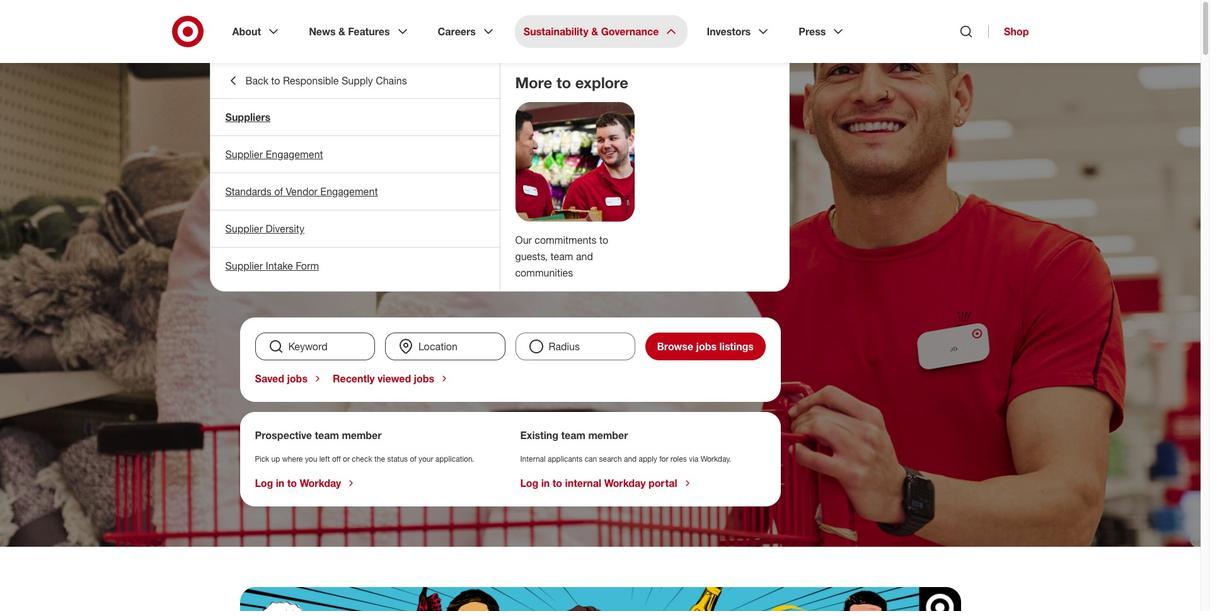 Task type: describe. For each thing, give the bounding box(es) containing it.
Browse jobs listings search field
[[250, 333, 771, 361]]

intake
[[266, 260, 293, 272]]

form
[[296, 260, 319, 272]]

prospective
[[255, 429, 312, 442]]

prospective team member
[[255, 429, 382, 442]]

chains
[[376, 74, 407, 87]]

1 vertical spatial of
[[410, 455, 417, 464]]

where
[[282, 455, 303, 464]]

work
[[240, 124, 364, 186]]

check
[[352, 455, 372, 464]]

communities
[[515, 267, 573, 279]]

saved jobs
[[255, 373, 308, 385]]

back to responsible supply chains button
[[210, 63, 500, 98]]

1 workday from the left
[[300, 477, 341, 490]]

of inside the site navigation element
[[274, 185, 283, 198]]

responsible
[[283, 74, 339, 87]]

log in to internal workday portal
[[520, 477, 677, 490]]

somewhere
[[378, 124, 657, 186]]

investors
[[707, 25, 751, 38]]

off
[[332, 455, 341, 464]]

for
[[660, 455, 669, 464]]

sustainability & governance
[[524, 25, 659, 38]]

saved jobs link
[[255, 373, 323, 385]]

careers work somewhere you love.
[[240, 103, 657, 241]]

up
[[271, 455, 280, 464]]

1 horizontal spatial and
[[624, 455, 637, 464]]

to for guests,
[[600, 234, 608, 246]]

about link
[[223, 15, 290, 48]]

apply
[[639, 455, 657, 464]]

roles
[[671, 455, 687, 464]]

application.
[[435, 455, 474, 464]]

careers for careers
[[438, 25, 476, 38]]

pick up where you left off or check the status of your application.
[[255, 455, 474, 464]]

1 horizontal spatial jobs
[[414, 373, 435, 385]]

site navigation element
[[0, 0, 1210, 612]]

supplier for supplier intake form
[[225, 260, 263, 272]]

in for workday
[[276, 477, 285, 490]]

supply
[[342, 74, 373, 87]]

careers for careers work somewhere you love.
[[240, 103, 297, 122]]

back
[[246, 74, 268, 87]]

supplier intake form
[[225, 260, 319, 272]]

internal
[[565, 477, 602, 490]]

in for internal
[[541, 477, 550, 490]]

workday.
[[701, 455, 731, 464]]

about
[[232, 25, 261, 38]]

existing team member
[[520, 429, 628, 442]]

supplier diversity link
[[210, 211, 500, 247]]

our
[[515, 234, 532, 246]]

supplier engagement link
[[210, 136, 500, 173]]

to right more
[[557, 73, 571, 92]]

browse
[[657, 340, 694, 353]]

careers link
[[429, 15, 505, 48]]

2 workday from the left
[[604, 477, 646, 490]]

you for work
[[240, 180, 326, 241]]

browse jobs listings button
[[646, 333, 766, 361]]

applicants
[[548, 455, 583, 464]]

team for existing team member
[[561, 429, 586, 442]]

our commitments to guests, team and communities
[[515, 234, 608, 279]]

team inside "our commitments to guests, team and communities"
[[551, 250, 573, 263]]

you for up
[[305, 455, 317, 464]]

standards
[[225, 185, 272, 198]]

shop
[[1004, 25, 1029, 38]]

log in to workday link
[[255, 477, 356, 490]]

status
[[387, 455, 408, 464]]

shop link
[[989, 25, 1029, 38]]

our commitments to guests, team and communities link
[[515, 234, 608, 279]]

two target team members smiling in the grocery department image
[[515, 102, 635, 222]]

press
[[799, 25, 826, 38]]



Task type: vqa. For each thing, say whether or not it's contained in the screenshot.
the team
yes



Task type: locate. For each thing, give the bounding box(es) containing it.
& for news
[[339, 25, 345, 38]]

team up applicants
[[561, 429, 586, 442]]

supplier diversity
[[225, 223, 305, 235]]

& for sustainability
[[592, 25, 598, 38]]

member up 'search'
[[588, 429, 628, 442]]

news & features link
[[300, 15, 419, 48]]

supplier for supplier diversity
[[225, 223, 263, 235]]

explore
[[575, 73, 629, 92]]

1 vertical spatial supplier
[[225, 223, 263, 235]]

pick
[[255, 455, 269, 464]]

job search group
[[250, 333, 771, 361]]

vendor
[[286, 185, 318, 198]]

diversity
[[266, 223, 305, 235]]

None text field
[[255, 333, 375, 361]]

you inside careers work somewhere you love.
[[240, 180, 326, 241]]

to for workday
[[287, 477, 297, 490]]

0 vertical spatial you
[[240, 180, 326, 241]]

log in to workday
[[255, 477, 341, 490]]

to down where
[[287, 477, 297, 490]]

0 vertical spatial careers
[[438, 25, 476, 38]]

of left "vendor" on the top
[[274, 185, 283, 198]]

investors link
[[698, 15, 780, 48]]

member for existing team member
[[588, 429, 628, 442]]

log for log in to workday
[[255, 477, 273, 490]]

and
[[576, 250, 593, 263], [624, 455, 637, 464]]

log
[[255, 477, 273, 490], [520, 477, 539, 490]]

3 supplier from the top
[[225, 260, 263, 272]]

0 horizontal spatial workday
[[300, 477, 341, 490]]

member up check
[[342, 429, 382, 442]]

log for log in to internal workday portal
[[520, 477, 539, 490]]

internal
[[520, 455, 546, 464]]

& right 'news'
[[339, 25, 345, 38]]

member for prospective team member
[[342, 429, 382, 442]]

recently viewed jobs link
[[333, 373, 450, 385]]

supplier engagement
[[225, 148, 323, 161]]

0 horizontal spatial in
[[276, 477, 285, 490]]

or
[[343, 455, 350, 464]]

engagement
[[266, 148, 323, 161], [320, 185, 378, 198]]

listings
[[720, 340, 754, 353]]

in
[[276, 477, 285, 490], [541, 477, 550, 490]]

engagement up standards of vendor engagement
[[266, 148, 323, 161]]

press link
[[790, 15, 855, 48]]

more to explore
[[515, 73, 629, 92]]

2 log from the left
[[520, 477, 539, 490]]

sustainability & governance link
[[515, 15, 688, 48]]

2 supplier from the top
[[225, 223, 263, 235]]

love.
[[340, 180, 449, 241]]

1 horizontal spatial member
[[588, 429, 628, 442]]

supplier
[[225, 148, 263, 161], [225, 223, 263, 235], [225, 260, 263, 272]]

supplier down suppliers
[[225, 148, 263, 161]]

and down commitments
[[576, 250, 593, 263]]

portal
[[649, 477, 677, 490]]

None text field
[[385, 333, 505, 361]]

jobs for saved
[[287, 373, 308, 385]]

jobs right viewed
[[414, 373, 435, 385]]

log down pick on the left
[[255, 477, 273, 490]]

governance
[[601, 25, 659, 38]]

jobs left the listings
[[696, 340, 717, 353]]

1 vertical spatial you
[[305, 455, 317, 464]]

log in to internal workday portal link
[[520, 477, 693, 490]]

search
[[599, 455, 622, 464]]

0 vertical spatial and
[[576, 250, 593, 263]]

1 log from the left
[[255, 477, 273, 490]]

2 vertical spatial supplier
[[225, 260, 263, 272]]

0 vertical spatial engagement
[[266, 148, 323, 161]]

can
[[585, 455, 597, 464]]

browse jobs listings
[[657, 340, 754, 353]]

left
[[319, 455, 330, 464]]

standards of vendor engagement link
[[210, 173, 500, 210]]

careers inside 'link'
[[438, 25, 476, 38]]

more
[[515, 73, 553, 92]]

to
[[557, 73, 571, 92], [271, 74, 280, 87], [600, 234, 608, 246], [287, 477, 297, 490], [553, 477, 562, 490]]

to down applicants
[[553, 477, 562, 490]]

in down internal
[[541, 477, 550, 490]]

guests,
[[515, 250, 548, 263]]

existing
[[520, 429, 559, 442]]

1 & from the left
[[339, 25, 345, 38]]

1 horizontal spatial of
[[410, 455, 417, 464]]

team down commitments
[[551, 250, 573, 263]]

0 horizontal spatial careers
[[240, 103, 297, 122]]

1 in from the left
[[276, 477, 285, 490]]

the
[[374, 455, 385, 464]]

team for prospective team member
[[315, 429, 339, 442]]

1 vertical spatial and
[[624, 455, 637, 464]]

of left 'your'
[[410, 455, 417, 464]]

sustainability
[[524, 25, 589, 38]]

recently viewed jobs
[[333, 373, 435, 385]]

2 horizontal spatial jobs
[[696, 340, 717, 353]]

news
[[309, 25, 336, 38]]

workday down left
[[300, 477, 341, 490]]

0 vertical spatial of
[[274, 185, 283, 198]]

internal applicants can search and apply for roles via workday.
[[520, 455, 731, 464]]

and inside "our commitments to guests, team and communities"
[[576, 250, 593, 263]]

features
[[348, 25, 390, 38]]

1 horizontal spatial in
[[541, 477, 550, 490]]

careers inside careers work somewhere you love.
[[240, 103, 297, 122]]

to right "back"
[[271, 74, 280, 87]]

to inside "our commitments to guests, team and communities"
[[600, 234, 608, 246]]

1 member from the left
[[342, 429, 382, 442]]

saved
[[255, 373, 284, 385]]

0 horizontal spatial and
[[576, 250, 593, 263]]

1 horizontal spatial careers
[[438, 25, 476, 38]]

2 & from the left
[[592, 25, 598, 38]]

1 horizontal spatial &
[[592, 25, 598, 38]]

of
[[274, 185, 283, 198], [410, 455, 417, 464]]

jobs right saved
[[287, 373, 308, 385]]

to inside button
[[271, 74, 280, 87]]

log down internal
[[520, 477, 539, 490]]

via
[[689, 455, 699, 464]]

supplier left the intake at the top
[[225, 260, 263, 272]]

member
[[342, 429, 382, 442], [588, 429, 628, 442]]

0 horizontal spatial jobs
[[287, 373, 308, 385]]

in down up
[[276, 477, 285, 490]]

0 horizontal spatial log
[[255, 477, 273, 490]]

suppliers
[[225, 111, 271, 124]]

team
[[551, 250, 573, 263], [315, 429, 339, 442], [561, 429, 586, 442]]

supplier intake form link
[[210, 248, 500, 284]]

to for internal
[[553, 477, 562, 490]]

team up left
[[315, 429, 339, 442]]

jobs for browse
[[696, 340, 717, 353]]

0 horizontal spatial member
[[342, 429, 382, 442]]

viewed
[[378, 373, 411, 385]]

jobs
[[696, 340, 717, 353], [287, 373, 308, 385], [414, 373, 435, 385]]

1 horizontal spatial log
[[520, 477, 539, 490]]

workday
[[300, 477, 341, 490], [604, 477, 646, 490]]

0 vertical spatial supplier
[[225, 148, 263, 161]]

1 vertical spatial careers
[[240, 103, 297, 122]]

1 vertical spatial engagement
[[320, 185, 378, 198]]

2 member from the left
[[588, 429, 628, 442]]

back to responsible supply chains
[[246, 74, 407, 87]]

standards of vendor engagement
[[225, 185, 378, 198]]

0 horizontal spatial of
[[274, 185, 283, 198]]

&
[[339, 25, 345, 38], [592, 25, 598, 38]]

1 horizontal spatial workday
[[604, 477, 646, 490]]

suppliers link
[[210, 99, 500, 136]]

careers
[[438, 25, 476, 38], [240, 103, 297, 122]]

0 horizontal spatial &
[[339, 25, 345, 38]]

you
[[240, 180, 326, 241], [305, 455, 317, 464]]

supplier for supplier engagement
[[225, 148, 263, 161]]

2 in from the left
[[541, 477, 550, 490]]

news & features
[[309, 25, 390, 38]]

supplier down standards
[[225, 223, 263, 235]]

your
[[419, 455, 433, 464]]

recently
[[333, 373, 375, 385]]

workday down "internal applicants can search and apply for roles via workday."
[[604, 477, 646, 490]]

commitments
[[535, 234, 597, 246]]

1 supplier from the top
[[225, 148, 263, 161]]

engagement down supplier engagement link
[[320, 185, 378, 198]]

to right commitments
[[600, 234, 608, 246]]

jobs inside browse jobs listings button
[[696, 340, 717, 353]]

& left governance on the top of page
[[592, 25, 598, 38]]

and left "apply"
[[624, 455, 637, 464]]



